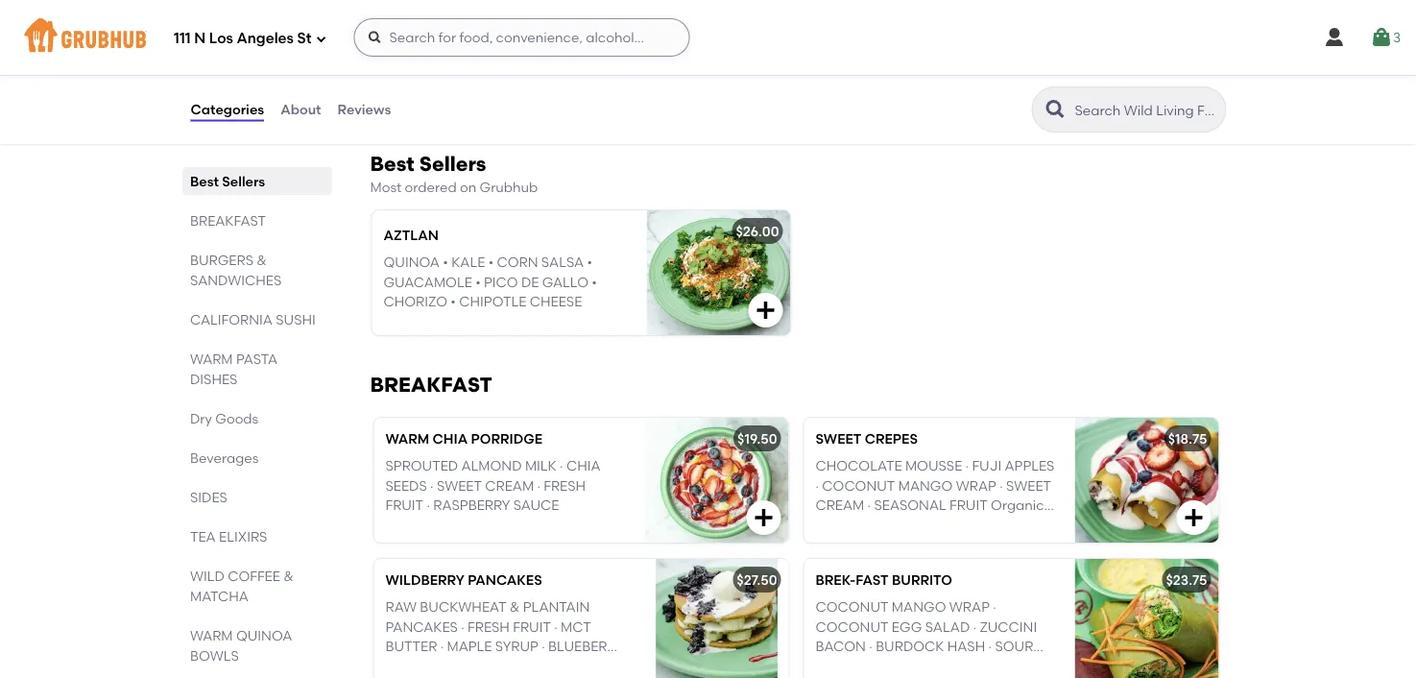 Task type: describe. For each thing, give the bounding box(es) containing it.
$47
[[751, 64, 773, 81]]

111 n los angeles st
[[174, 30, 312, 47]]

categories
[[191, 101, 264, 118]]

offer inside $6 off offer valid on first orders of $23 or more.
[[390, 45, 423, 61]]

valid inside $6 off offer valid on first orders of $23 or more.
[[426, 45, 457, 61]]

sweet inside chocolate mousse · fuji apples · coconut mango wrap · sweet cream · seasonal fruit  organic, dairy free, & raw
[[1007, 477, 1052, 494]]

beverages tab
[[190, 448, 324, 468]]

gallo inside coconut mango wrap · coconut egg salad · zuccini bacon · burdock hash · sour cream · guacamole · pico de gallo  organic, dairy free, & raw
[[816, 677, 862, 678]]

or inside offer valid on qualifying orders of $47 or more.
[[776, 64, 789, 81]]

sandwiches
[[190, 272, 281, 288]]

wildberry
[[386, 572, 465, 588]]

grubhub
[[480, 179, 538, 195]]

salad
[[926, 619, 971, 635]]

coconut inside chocolate mousse · fuji apples · coconut mango wrap · sweet cream · seasonal fruit  organic, dairy free, & raw
[[823, 477, 896, 494]]

trail
[[465, 658, 502, 674]]

svg image inside 3 button
[[1371, 26, 1394, 49]]

quinoa inside warm quinoa bowls
[[236, 627, 292, 644]]

beverages
[[190, 450, 258, 466]]

sprouted almond milk · chia seeds · sweet cream · fresh fruit · raspberry sauce
[[386, 458, 601, 513]]

fruit inside raw buckwheat & plantain pancakes · fresh fruit · mct butter · maple syrup · blueberry compote · trail mix  organic, dairy free, & raw
[[513, 619, 551, 635]]

svg image inside main navigation navigation
[[367, 30, 383, 45]]

$23.75
[[1167, 572, 1208, 588]]

milk
[[525, 458, 557, 474]]

see details
[[390, 102, 462, 119]]

& inside burgers & sandwiches
[[256, 252, 266, 268]]

burgers
[[190, 252, 253, 268]]

wild
[[190, 568, 224, 584]]

& up syrup
[[510, 599, 520, 615]]

warm for warm quinoa bowls
[[190, 627, 233, 644]]

warm quinoa bowls
[[190, 627, 292, 664]]

1 vertical spatial coconut
[[816, 599, 889, 615]]

111
[[174, 30, 191, 47]]

or inside $6 off offer valid on first orders of $23 or more.
[[390, 64, 403, 81]]

sushi
[[275, 311, 315, 328]]

salsa
[[542, 254, 584, 271]]

warm chia porridge image
[[645, 418, 789, 543]]

raspberry
[[434, 497, 510, 513]]

dairy inside chocolate mousse · fuji apples · coconut mango wrap · sweet cream · seasonal fruit  organic, dairy free, & raw
[[816, 516, 850, 533]]

1 vertical spatial breakfast
[[370, 373, 493, 397]]

wild coffee & matcha tab
[[190, 566, 324, 606]]

1 horizontal spatial sweet
[[816, 431, 862, 447]]

fruit inside chocolate mousse · fuji apples · coconut mango wrap · sweet cream · seasonal fruit  organic, dairy free, & raw
[[950, 497, 988, 513]]

best for best sellers
[[190, 173, 218, 189]]

sweet crepes image
[[1075, 418, 1220, 543]]

of inside $6 off offer valid on first orders of $23 or more.
[[552, 45, 565, 61]]

brek-fast burrito
[[816, 572, 953, 588]]

kale
[[452, 254, 485, 271]]

sprouted
[[386, 458, 458, 474]]

california
[[190, 311, 272, 328]]

off
[[408, 22, 426, 38]]

aztlan
[[384, 227, 439, 243]]

best sellers most ordered on grubhub
[[370, 151, 538, 195]]

sweet inside sprouted almond milk · chia seeds · sweet cream · fresh fruit · raspberry sauce
[[437, 477, 482, 494]]

about button
[[280, 75, 322, 144]]

st
[[297, 30, 312, 47]]

mousse
[[906, 458, 963, 474]]

goods
[[215, 410, 258, 427]]

california sushi tab
[[190, 309, 324, 330]]

cream inside chocolate mousse · fuji apples · coconut mango wrap · sweet cream · seasonal fruit  organic, dairy free, & raw
[[816, 497, 865, 513]]

guacamole inside coconut mango wrap · coconut egg salad · zuccini bacon · burdock hash · sour cream · guacamole · pico de gallo  organic, dairy free, & raw
[[875, 658, 963, 674]]

$18.75
[[1169, 431, 1208, 447]]

see details button
[[390, 93, 462, 128]]

free, inside chocolate mousse · fuji apples · coconut mango wrap · sweet cream · seasonal fruit  organic, dairy free, & raw
[[853, 516, 885, 533]]

dairy inside raw buckwheat & plantain pancakes · fresh fruit · mct butter · maple syrup · blueberry compote · trail mix  organic, dairy free, & raw
[[386, 677, 420, 678]]

butter
[[386, 638, 437, 654]]

almond
[[462, 458, 522, 474]]

$27.50
[[737, 572, 778, 588]]

zuccini
[[980, 619, 1038, 635]]

maple
[[447, 638, 492, 654]]

sellers for best sellers most ordered on grubhub
[[420, 151, 487, 176]]

coconut mango wrap · coconut egg salad · zuccini bacon · burdock hash · sour cream · guacamole · pico de gallo  organic, dairy free, & raw
[[816, 599, 1040, 678]]

crepes
[[865, 431, 918, 447]]

dry goods
[[190, 410, 258, 427]]

hash
[[948, 638, 986, 654]]

gallo inside the quinoa • kale • corn salsa • guacamole • pico de gallo • chorizo • chipotle cheese
[[543, 274, 589, 290]]

apples
[[1005, 458, 1055, 474]]

de inside coconut mango wrap · coconut egg salad · zuccini bacon · burdock hash · sour cream · guacamole · pico de gallo  organic, dairy free, & raw
[[1010, 658, 1028, 674]]

dishes
[[190, 371, 237, 387]]

tea elixirs tab
[[190, 526, 324, 547]]

dairy inside coconut mango wrap · coconut egg salad · zuccini bacon · burdock hash · sour cream · guacamole · pico de gallo  organic, dairy free, & raw
[[926, 677, 960, 678]]

cream inside sprouted almond milk · chia seeds · sweet cream · fresh fruit · raspberry sauce
[[485, 477, 534, 494]]

about
[[281, 101, 321, 118]]

$23
[[568, 45, 590, 61]]

blueberry
[[549, 638, 624, 654]]

fast
[[856, 572, 889, 588]]

qualifying
[[826, 45, 890, 61]]

chipotle
[[459, 293, 527, 310]]

mct
[[561, 619, 592, 635]]

orders inside offer valid on qualifying orders of $47 or more.
[[893, 45, 935, 61]]

breakfast inside "tab"
[[190, 212, 266, 229]]

porridge
[[471, 431, 543, 447]]

categories button
[[190, 75, 265, 144]]

pasta
[[236, 351, 277, 367]]

$6 off offer valid on first orders of $23 or more.
[[390, 22, 590, 81]]

wild coffee & matcha
[[190, 568, 293, 604]]

cheese
[[530, 293, 582, 310]]

corn
[[497, 254, 538, 271]]

dry
[[190, 410, 212, 427]]

$26.00
[[736, 223, 780, 240]]

sides
[[190, 489, 227, 505]]

best sellers
[[190, 173, 265, 189]]

brek-fast burrito image
[[1075, 559, 1220, 678]]

& inside chocolate mousse · fuji apples · coconut mango wrap · sweet cream · seasonal fruit  organic, dairy free, & raw
[[889, 516, 899, 533]]

search icon image
[[1045, 98, 1068, 121]]

sellers for best sellers
[[222, 173, 265, 189]]

raw inside coconut mango wrap · coconut egg salad · zuccini bacon · burdock hash · sour cream · guacamole · pico de gallo  organic, dairy free, & raw
[[1011, 677, 1040, 678]]

first
[[480, 45, 504, 61]]

organic, inside coconut mango wrap · coconut egg salad · zuccini bacon · burdock hash · sour cream · guacamole · pico de gallo  organic, dairy free, & raw
[[866, 677, 922, 678]]

offer valid on qualifying orders of $47 or more.
[[735, 45, 935, 81]]

2 promo image from the left
[[966, 36, 1036, 106]]

guacamole inside the quinoa • kale • corn salsa • guacamole • pico de gallo • chorizo • chipotle cheese
[[384, 274, 472, 290]]

organic, inside chocolate mousse · fuji apples · coconut mango wrap · sweet cream · seasonal fruit  organic, dairy free, & raw
[[991, 497, 1048, 513]]

breakfast tab
[[190, 210, 324, 231]]

$19.50
[[738, 431, 778, 447]]



Task type: locate. For each thing, give the bounding box(es) containing it.
burgers & sandwiches tab
[[190, 250, 324, 290]]

1 horizontal spatial breakfast
[[370, 373, 493, 397]]

0 vertical spatial coconut
[[823, 477, 896, 494]]

1 offer from the left
[[390, 45, 423, 61]]

warm for warm pasta dishes
[[190, 351, 233, 367]]

bowls
[[190, 647, 239, 664]]

organic, inside raw buckwheat & plantain pancakes · fresh fruit · mct butter · maple syrup · blueberry compote · trail mix  organic, dairy free, & raw
[[533, 658, 590, 674]]

1 horizontal spatial free,
[[853, 516, 885, 533]]

cream down almond
[[485, 477, 534, 494]]

fresh inside raw buckwheat & plantain pancakes · fresh fruit · mct butter · maple syrup · blueberry compote · trail mix  organic, dairy free, & raw
[[468, 619, 510, 635]]

1 vertical spatial of
[[735, 64, 748, 81]]

2 horizontal spatial svg image
[[1183, 506, 1206, 529]]

orders right "qualifying"
[[893, 45, 935, 61]]

free, inside raw buckwheat & plantain pancakes · fresh fruit · mct butter · maple syrup · blueberry compote · trail mix  organic, dairy free, & raw
[[423, 677, 455, 678]]

fuji
[[973, 458, 1002, 474]]

mango inside coconut mango wrap · coconut egg salad · zuccini bacon · burdock hash · sour cream · guacamole · pico de gallo  organic, dairy free, & raw
[[892, 599, 947, 615]]

0 horizontal spatial best
[[190, 173, 218, 189]]

pancakes up buckwheat on the bottom of page
[[468, 572, 542, 588]]

0 vertical spatial pico
[[484, 274, 518, 290]]

coconut down chocolate
[[823, 477, 896, 494]]

0 horizontal spatial orders
[[507, 45, 549, 61]]

0 horizontal spatial de
[[522, 274, 539, 290]]

2 vertical spatial organic,
[[866, 677, 922, 678]]

svg image down $26.00
[[755, 299, 778, 322]]

raw down the "trail"
[[471, 677, 500, 678]]

mango down mousse
[[899, 477, 953, 494]]

•
[[443, 254, 448, 271], [489, 254, 494, 271], [587, 254, 593, 271], [476, 274, 481, 290], [592, 274, 597, 290], [451, 293, 456, 310]]

0 vertical spatial chia
[[433, 431, 468, 447]]

wrap inside coconut mango wrap · coconut egg salad · zuccini bacon · burdock hash · sour cream · guacamole · pico de gallo  organic, dairy free, & raw
[[950, 599, 990, 615]]

2 offer from the left
[[735, 45, 769, 61]]

details
[[417, 102, 462, 119]]

2 horizontal spatial organic,
[[991, 497, 1048, 513]]

wildberry pancakes image
[[645, 559, 789, 678]]

on
[[460, 45, 477, 61], [806, 45, 823, 61], [460, 179, 477, 195]]

1 horizontal spatial or
[[776, 64, 789, 81]]

warm up bowls
[[190, 627, 233, 644]]

0 horizontal spatial offer
[[390, 45, 423, 61]]

pico up chipotle
[[484, 274, 518, 290]]

coconut down brek-
[[816, 599, 889, 615]]

burdock
[[876, 638, 945, 654]]

1 horizontal spatial chia
[[567, 458, 601, 474]]

free,
[[853, 516, 885, 533], [423, 677, 455, 678], [963, 677, 995, 678]]

quinoa down wild coffee & matcha tab
[[236, 627, 292, 644]]

sweet crepes
[[816, 431, 918, 447]]

on inside $6 off offer valid on first orders of $23 or more.
[[460, 45, 477, 61]]

& inside wild coffee & matcha
[[283, 568, 293, 584]]

& down seasonal
[[889, 516, 899, 533]]

of
[[552, 45, 565, 61], [735, 64, 748, 81]]

los
[[209, 30, 233, 47]]

2 vertical spatial cream
[[816, 658, 865, 674]]

1 vertical spatial svg image
[[755, 299, 778, 322]]

1 vertical spatial organic,
[[533, 658, 590, 674]]

seeds
[[386, 477, 427, 494]]

more. up the 'see details'
[[406, 64, 444, 81]]

offer
[[390, 45, 423, 61], [735, 45, 769, 61]]

promo image left search icon
[[966, 36, 1036, 106]]

0 vertical spatial de
[[522, 274, 539, 290]]

warm inside warm quinoa bowls
[[190, 627, 233, 644]]

egg
[[892, 619, 923, 635]]

sweet
[[816, 431, 862, 447], [437, 477, 482, 494], [1007, 477, 1052, 494]]

sellers inside the best sellers most ordered on grubhub
[[420, 151, 487, 176]]

sellers up ordered
[[420, 151, 487, 176]]

1 horizontal spatial quinoa
[[384, 254, 440, 271]]

1 vertical spatial mango
[[892, 599, 947, 615]]

tea elixirs
[[190, 528, 267, 545]]

2 horizontal spatial sweet
[[1007, 477, 1052, 494]]

2 valid from the left
[[772, 45, 803, 61]]

0 horizontal spatial svg image
[[367, 30, 383, 45]]

0 vertical spatial mango
[[899, 477, 953, 494]]

on inside the best sellers most ordered on grubhub
[[460, 179, 477, 195]]

guacamole up 'chorizo'
[[384, 274, 472, 290]]

1 horizontal spatial de
[[1010, 658, 1028, 674]]

0 vertical spatial cream
[[485, 477, 534, 494]]

1 orders from the left
[[507, 45, 549, 61]]

warm
[[190, 351, 233, 367], [386, 431, 430, 447], [190, 627, 233, 644]]

breakfast up warm chia porridge
[[370, 373, 493, 397]]

raw
[[902, 516, 930, 533], [471, 677, 500, 678], [1011, 677, 1040, 678]]

organic, down apples
[[991, 497, 1048, 513]]

Search Wild Living Foods search field
[[1074, 101, 1220, 119]]

0 horizontal spatial raw
[[471, 677, 500, 678]]

2 vertical spatial warm
[[190, 627, 233, 644]]

valid
[[426, 45, 457, 61], [772, 45, 803, 61]]

free, inside coconut mango wrap · coconut egg salad · zuccini bacon · burdock hash · sour cream · guacamole · pico de gallo  organic, dairy free, & raw
[[963, 677, 995, 678]]

sauce
[[514, 497, 560, 513]]

wrap up salad
[[950, 599, 990, 615]]

pico inside the quinoa • kale • corn salsa • guacamole • pico de gallo • chorizo • chipotle cheese
[[484, 274, 518, 290]]

on inside offer valid on qualifying orders of $47 or more.
[[806, 45, 823, 61]]

0 horizontal spatial fruit
[[386, 497, 424, 513]]

on right ordered
[[460, 179, 477, 195]]

california sushi
[[190, 311, 315, 328]]

raw down seasonal
[[902, 516, 930, 533]]

quinoa down aztlan
[[384, 254, 440, 271]]

2 vertical spatial svg image
[[1183, 506, 1206, 529]]

fresh down milk
[[544, 477, 586, 494]]

0 vertical spatial breakfast
[[190, 212, 266, 229]]

offer down '$6'
[[390, 45, 423, 61]]

1 valid from the left
[[426, 45, 457, 61]]

2 vertical spatial coconut
[[816, 619, 889, 635]]

fresh
[[544, 477, 586, 494], [468, 619, 510, 635]]

warm quinoa bowls tab
[[190, 625, 324, 666]]

fruit
[[386, 497, 424, 513], [950, 497, 988, 513], [513, 619, 551, 635]]

breakfast
[[190, 212, 266, 229], [370, 373, 493, 397]]

fresh inside sprouted almond milk · chia seeds · sweet cream · fresh fruit · raspberry sauce
[[544, 477, 586, 494]]

breakfast down best sellers
[[190, 212, 266, 229]]

plantain
[[523, 599, 590, 615]]

svg image left '$6'
[[367, 30, 383, 45]]

more. right $47
[[793, 64, 830, 81]]

organic, down blueberry
[[533, 658, 590, 674]]

raw buckwheat & plantain pancakes · fresh fruit · mct butter · maple syrup · blueberry compote · trail mix  organic, dairy free, & raw
[[386, 599, 624, 678]]

best sellers tab
[[190, 171, 324, 191]]

1 vertical spatial quinoa
[[236, 627, 292, 644]]

de down corn
[[522, 274, 539, 290]]

svg image for aztlan
[[755, 299, 778, 322]]

tea
[[190, 528, 215, 545]]

fruit down seeds
[[386, 497, 424, 513]]

mango inside chocolate mousse · fuji apples · coconut mango wrap · sweet cream · seasonal fruit  organic, dairy free, & raw
[[899, 477, 953, 494]]

raw down sour
[[1011, 677, 1040, 678]]

on for sellers
[[460, 179, 477, 195]]

brek-
[[816, 572, 856, 588]]

best for best sellers most ordered on grubhub
[[370, 151, 415, 176]]

1 horizontal spatial raw
[[902, 516, 930, 533]]

0 vertical spatial fresh
[[544, 477, 586, 494]]

or up see
[[390, 64, 403, 81]]

de inside the quinoa • kale • corn salsa • guacamole • pico de gallo • chorizo • chipotle cheese
[[522, 274, 539, 290]]

1 horizontal spatial more.
[[793, 64, 830, 81]]

raw inside raw buckwheat & plantain pancakes · fresh fruit · mct butter · maple syrup · blueberry compote · trail mix  organic, dairy free, & raw
[[471, 677, 500, 678]]

buckwheat
[[420, 599, 507, 615]]

1 horizontal spatial promo image
[[966, 36, 1036, 106]]

more. inside offer valid on qualifying orders of $47 or more.
[[793, 64, 830, 81]]

chia right milk
[[567, 458, 601, 474]]

sellers inside best sellers tab
[[222, 173, 265, 189]]

burrito
[[892, 572, 953, 588]]

1 horizontal spatial dairy
[[816, 516, 850, 533]]

pancakes up butter
[[386, 619, 458, 635]]

warm pasta dishes tab
[[190, 349, 324, 389]]

pico inside coconut mango wrap · coconut egg salad · zuccini bacon · burdock hash · sour cream · guacamole · pico de gallo  organic, dairy free, & raw
[[973, 658, 1007, 674]]

warm up sprouted
[[386, 431, 430, 447]]

reviews button
[[337, 75, 392, 144]]

mango up egg
[[892, 599, 947, 615]]

0 horizontal spatial valid
[[426, 45, 457, 61]]

0 vertical spatial quinoa
[[384, 254, 440, 271]]

0 horizontal spatial promo image
[[620, 36, 690, 106]]

1 vertical spatial gallo
[[816, 677, 862, 678]]

aztlan image
[[647, 210, 791, 335]]

syrup
[[496, 638, 539, 654]]

fruit down 'fuji'
[[950, 497, 988, 513]]

1 more. from the left
[[406, 64, 444, 81]]

2 horizontal spatial raw
[[1011, 677, 1040, 678]]

0 vertical spatial wrap
[[956, 477, 997, 494]]

warm inside warm pasta dishes
[[190, 351, 233, 367]]

quinoa • kale • corn salsa • guacamole • pico de gallo • chorizo • chipotle cheese
[[384, 254, 597, 310]]

sweet up "raspberry"
[[437, 477, 482, 494]]

chocolate mousse · fuji apples · coconut mango wrap · sweet cream · seasonal fruit  organic, dairy free, & raw
[[816, 458, 1055, 533]]

1 horizontal spatial guacamole
[[875, 658, 963, 674]]

sweet up chocolate
[[816, 431, 862, 447]]

pico down hash on the bottom of the page
[[973, 658, 1007, 674]]

offer inside offer valid on qualifying orders of $47 or more.
[[735, 45, 769, 61]]

& inside coconut mango wrap · coconut egg salad · zuccini bacon · burdock hash · sour cream · guacamole · pico de gallo  organic, dairy free, & raw
[[998, 677, 1008, 678]]

compote
[[386, 658, 455, 674]]

svg image up $23.75
[[1183, 506, 1206, 529]]

1 vertical spatial chia
[[567, 458, 601, 474]]

fruit up syrup
[[513, 619, 551, 635]]

quinoa inside the quinoa • kale • corn salsa • guacamole • pico de gallo • chorizo • chipotle cheese
[[384, 254, 440, 271]]

0 horizontal spatial gallo
[[543, 274, 589, 290]]

chocolate
[[816, 458, 903, 474]]

0 horizontal spatial or
[[390, 64, 403, 81]]

1 or from the left
[[390, 64, 403, 81]]

chorizo
[[384, 293, 448, 310]]

guacamole down burdock
[[875, 658, 963, 674]]

2 orders from the left
[[893, 45, 935, 61]]

reviews
[[338, 101, 391, 118]]

mix
[[506, 658, 530, 674]]

1 horizontal spatial pancakes
[[468, 572, 542, 588]]

0 horizontal spatial fresh
[[468, 619, 510, 635]]

wrap down 'fuji'
[[956, 477, 997, 494]]

1 vertical spatial de
[[1010, 658, 1028, 674]]

sellers up breakfast "tab"
[[222, 173, 265, 189]]

1 horizontal spatial orders
[[893, 45, 935, 61]]

1 vertical spatial guacamole
[[875, 658, 963, 674]]

n
[[194, 30, 206, 47]]

chia inside sprouted almond milk · chia seeds · sweet cream · fresh fruit · raspberry sauce
[[567, 458, 601, 474]]

1 horizontal spatial sellers
[[420, 151, 487, 176]]

best inside the best sellers most ordered on grubhub
[[370, 151, 415, 176]]

on for off
[[460, 45, 477, 61]]

of inside offer valid on qualifying orders of $47 or more.
[[735, 64, 748, 81]]

or right $47
[[776, 64, 789, 81]]

1 horizontal spatial fruit
[[513, 619, 551, 635]]

orders right first
[[507, 45, 549, 61]]

0 vertical spatial pancakes
[[468, 572, 542, 588]]

0 horizontal spatial chia
[[433, 431, 468, 447]]

pancakes
[[468, 572, 542, 588], [386, 619, 458, 635]]

free, down compote at the bottom of page
[[423, 677, 455, 678]]

sides tab
[[190, 487, 324, 507]]

0 vertical spatial guacamole
[[384, 274, 472, 290]]

best up most
[[370, 151, 415, 176]]

svg image
[[367, 30, 383, 45], [755, 299, 778, 322], [1183, 506, 1206, 529]]

1 horizontal spatial offer
[[735, 45, 769, 61]]

best up breakfast "tab"
[[190, 173, 218, 189]]

free, down seasonal
[[853, 516, 885, 533]]

orders inside $6 off offer valid on first orders of $23 or more.
[[507, 45, 549, 61]]

wildberry pancakes
[[386, 572, 542, 588]]

1 horizontal spatial of
[[735, 64, 748, 81]]

warm pasta dishes
[[190, 351, 277, 387]]

wrap inside chocolate mousse · fuji apples · coconut mango wrap · sweet cream · seasonal fruit  organic, dairy free, & raw
[[956, 477, 997, 494]]

1 horizontal spatial valid
[[772, 45, 803, 61]]

0 horizontal spatial guacamole
[[384, 274, 472, 290]]

0 horizontal spatial sweet
[[437, 477, 482, 494]]

& down the "trail"
[[458, 677, 468, 678]]

of left '$23'
[[552, 45, 565, 61]]

guacamole
[[384, 274, 472, 290], [875, 658, 963, 674]]

raw
[[386, 599, 417, 615]]

elixirs
[[219, 528, 267, 545]]

cream down chocolate
[[816, 497, 865, 513]]

of left $47
[[735, 64, 748, 81]]

gallo down bacon
[[816, 677, 862, 678]]

2 horizontal spatial dairy
[[926, 677, 960, 678]]

1 horizontal spatial svg image
[[755, 299, 778, 322]]

on left first
[[460, 45, 477, 61]]

3
[[1394, 29, 1402, 45]]

dry goods tab
[[190, 408, 324, 428]]

valid left first
[[426, 45, 457, 61]]

warm chia porridge
[[386, 431, 543, 447]]

2 horizontal spatial free,
[[963, 677, 995, 678]]

gallo
[[543, 274, 589, 290], [816, 677, 862, 678]]

promo image
[[620, 36, 690, 106], [966, 36, 1036, 106]]

0 horizontal spatial dairy
[[386, 677, 420, 678]]

chia up sprouted
[[433, 431, 468, 447]]

2 or from the left
[[776, 64, 789, 81]]

& right coffee
[[283, 568, 293, 584]]

0 horizontal spatial pancakes
[[386, 619, 458, 635]]

1 vertical spatial warm
[[386, 431, 430, 447]]

0 horizontal spatial organic,
[[533, 658, 590, 674]]

0 horizontal spatial pico
[[484, 274, 518, 290]]

offer up $47
[[735, 45, 769, 61]]

more. inside $6 off offer valid on first orders of $23 or more.
[[406, 64, 444, 81]]

2 more. from the left
[[793, 64, 830, 81]]

sweet down apples
[[1007, 477, 1052, 494]]

angeles
[[237, 30, 294, 47]]

3 button
[[1371, 20, 1402, 55]]

1 vertical spatial pancakes
[[386, 619, 458, 635]]

sellers
[[420, 151, 487, 176], [222, 173, 265, 189]]

coffee
[[227, 568, 280, 584]]

0 horizontal spatial more.
[[406, 64, 444, 81]]

pico
[[484, 274, 518, 290], [973, 658, 1007, 674]]

organic,
[[991, 497, 1048, 513], [533, 658, 590, 674], [866, 677, 922, 678]]

$6
[[390, 22, 405, 38]]

promo image right '$23'
[[620, 36, 690, 106]]

coconut up bacon
[[816, 619, 889, 635]]

0 vertical spatial warm
[[190, 351, 233, 367]]

1 promo image from the left
[[620, 36, 690, 106]]

most
[[370, 179, 402, 195]]

warm for warm chia porridge
[[386, 431, 430, 447]]

svg image
[[1324, 26, 1347, 49], [1371, 26, 1394, 49], [316, 33, 327, 45], [753, 506, 776, 529]]

0 horizontal spatial free,
[[423, 677, 455, 678]]

0 vertical spatial svg image
[[367, 30, 383, 45]]

1 horizontal spatial organic,
[[866, 677, 922, 678]]

0 vertical spatial of
[[552, 45, 565, 61]]

& down sour
[[998, 677, 1008, 678]]

fruit inside sprouted almond milk · chia seeds · sweet cream · fresh fruit · raspberry sauce
[[386, 497, 424, 513]]

matcha
[[190, 588, 248, 604]]

Search for food, convenience, alcohol... search field
[[354, 18, 690, 57]]

1 vertical spatial fresh
[[468, 619, 510, 635]]

1 vertical spatial pico
[[973, 658, 1007, 674]]

gallo down the salsa
[[543, 274, 589, 290]]

on left "qualifying"
[[806, 45, 823, 61]]

sour
[[996, 638, 1034, 654]]

pancakes inside raw buckwheat & plantain pancakes · fresh fruit · mct butter · maple syrup · blueberry compote · trail mix  organic, dairy free, & raw
[[386, 619, 458, 635]]

dairy down hash on the bottom of the page
[[926, 677, 960, 678]]

cream inside coconut mango wrap · coconut egg salad · zuccini bacon · burdock hash · sour cream · guacamole · pico de gallo  organic, dairy free, & raw
[[816, 658, 865, 674]]

1 vertical spatial cream
[[816, 497, 865, 513]]

& up sandwiches at top
[[256, 252, 266, 268]]

best
[[370, 151, 415, 176], [190, 173, 218, 189]]

0 horizontal spatial of
[[552, 45, 565, 61]]

dairy up brek-
[[816, 516, 850, 533]]

2 horizontal spatial fruit
[[950, 497, 988, 513]]

0 vertical spatial organic,
[[991, 497, 1048, 513]]

svg image for sweet crepes
[[1183, 506, 1206, 529]]

warm up dishes
[[190, 351, 233, 367]]

de down sour
[[1010, 658, 1028, 674]]

organic, down burdock
[[866, 677, 922, 678]]

0 horizontal spatial breakfast
[[190, 212, 266, 229]]

bacon
[[816, 638, 866, 654]]

1 horizontal spatial pico
[[973, 658, 1007, 674]]

valid up $47
[[772, 45, 803, 61]]

0 vertical spatial gallo
[[543, 274, 589, 290]]

free, down hash on the bottom of the page
[[963, 677, 995, 678]]

dairy down compote at the bottom of page
[[386, 677, 420, 678]]

burgers & sandwiches
[[190, 252, 281, 288]]

raw inside chocolate mousse · fuji apples · coconut mango wrap · sweet cream · seasonal fruit  organic, dairy free, & raw
[[902, 516, 930, 533]]

0 horizontal spatial quinoa
[[236, 627, 292, 644]]

1 horizontal spatial gallo
[[816, 677, 862, 678]]

coconut
[[823, 477, 896, 494], [816, 599, 889, 615], [816, 619, 889, 635]]

valid inside offer valid on qualifying orders of $47 or more.
[[772, 45, 803, 61]]

fresh up maple
[[468, 619, 510, 635]]

0 horizontal spatial sellers
[[222, 173, 265, 189]]

seasonal
[[875, 497, 947, 513]]

1 vertical spatial wrap
[[950, 599, 990, 615]]

ordered
[[405, 179, 457, 195]]

best inside tab
[[190, 173, 218, 189]]

quinoa
[[384, 254, 440, 271], [236, 627, 292, 644]]

main navigation navigation
[[0, 0, 1417, 75]]

1 horizontal spatial best
[[370, 151, 415, 176]]

1 horizontal spatial fresh
[[544, 477, 586, 494]]

cream down bacon
[[816, 658, 865, 674]]



Task type: vqa. For each thing, say whether or not it's contained in the screenshot.
more. within the $6 off Offer valid on first orders of $23 or more.
yes



